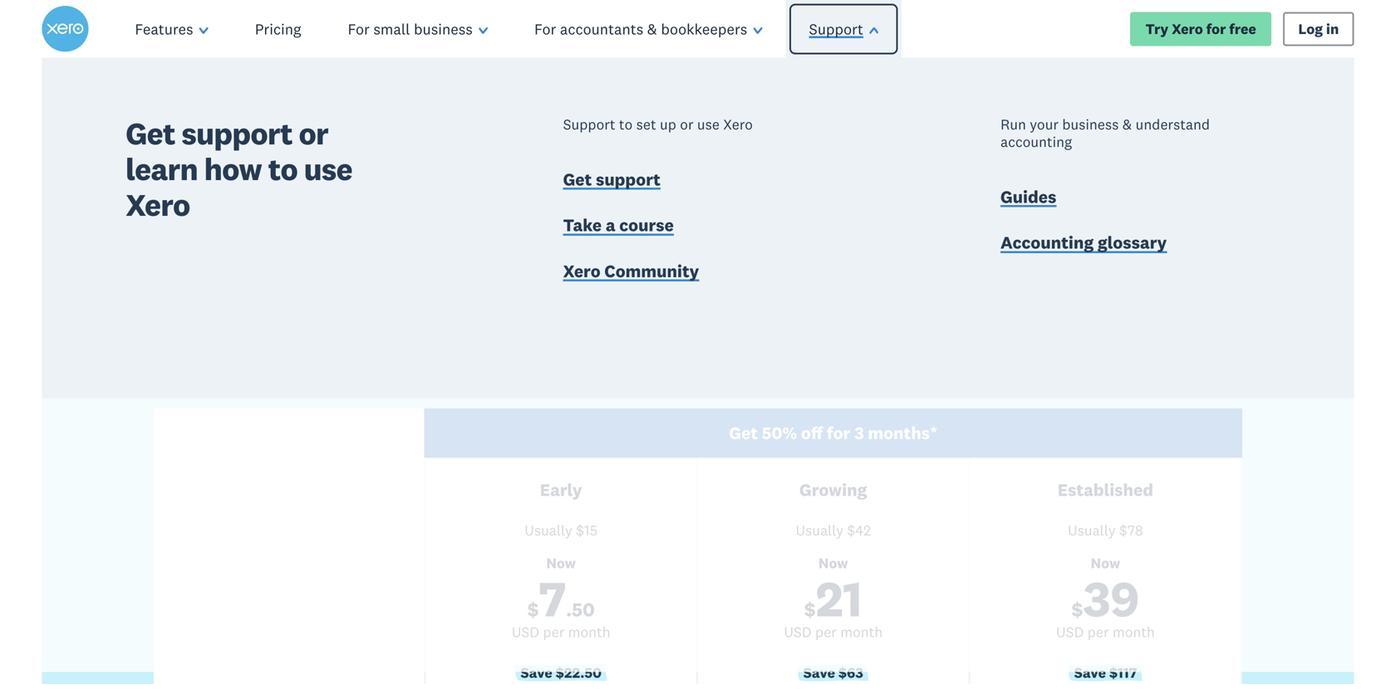 Task type: vqa. For each thing, say whether or not it's contained in the screenshot.
3rd 1 from left
no



Task type: locate. For each thing, give the bounding box(es) containing it.
1 for from the left
[[348, 20, 370, 39]]

50%
[[478, 225, 532, 258], [762, 423, 797, 444]]

$ 7 . 50
[[527, 568, 595, 630]]

1 vertical spatial support
[[563, 115, 615, 133]]

business right run on the right of page
[[1062, 115, 1119, 133]]

log in
[[1298, 20, 1339, 38]]

3 usd from the left
[[1056, 624, 1084, 642]]

$
[[576, 522, 584, 540], [847, 522, 855, 540], [1119, 522, 1127, 540], [527, 598, 539, 622], [804, 598, 816, 622], [1072, 598, 1083, 622]]

0 vertical spatial business
[[414, 20, 473, 39]]

& left understand
[[1122, 115, 1132, 133]]

per up the save $117
[[1087, 624, 1109, 642]]

0 vertical spatial &
[[647, 20, 657, 39]]

for for for small business
[[348, 20, 370, 39]]

usd per month down .
[[512, 624, 610, 642]]

support for support to set up or use xero
[[563, 115, 615, 133]]

established
[[1058, 480, 1153, 501]]

month
[[568, 624, 610, 642], [840, 624, 883, 642], [1113, 624, 1155, 642]]

business right small
[[414, 20, 473, 39]]

1 horizontal spatial business
[[1062, 115, 1119, 133]]

1 horizontal spatial for
[[534, 20, 556, 39]]

$22.50
[[556, 664, 602, 682]]

2 month from the left
[[840, 624, 883, 642]]

0 horizontal spatial per
[[543, 624, 564, 642]]

month down 50
[[568, 624, 610, 642]]

0 horizontal spatial 50%
[[478, 225, 532, 258]]

$ down established
[[1119, 522, 1127, 540]]

for left small
[[348, 20, 370, 39]]

50% left off
[[762, 423, 797, 444]]

to
[[619, 115, 633, 133], [467, 116, 534, 203], [268, 150, 298, 188]]

2 horizontal spatial now
[[1091, 555, 1120, 573]]

$ left .
[[527, 598, 539, 622]]

in
[[1326, 20, 1339, 38]]

0 horizontal spatial month
[[568, 624, 610, 642]]

xero community link
[[563, 260, 699, 286]]

3 usually from the left
[[1068, 522, 1116, 540]]

0 horizontal spatial or
[[299, 114, 328, 153]]

support inside get support or learn how to use xero
[[181, 114, 292, 153]]

2 horizontal spatial support
[[801, 225, 895, 258]]

up
[[660, 115, 676, 133]]

15
[[584, 522, 598, 540]]

for left accountants
[[534, 20, 556, 39]]

2 horizontal spatial usd per month
[[1056, 624, 1155, 642]]

usually down 'growing'
[[796, 522, 844, 540]]

2 usd per month from the left
[[784, 624, 883, 642]]

1 horizontal spatial usd per month
[[784, 624, 883, 642]]

free right and at the top
[[748, 225, 795, 258]]

1 horizontal spatial save
[[803, 664, 835, 682]]

2 horizontal spatial per
[[1087, 624, 1109, 642]]

save left $22.50
[[521, 664, 552, 682]]

0 vertical spatial 3
[[579, 225, 593, 258]]

support inside support dropdown button
[[809, 20, 863, 39]]

& inside dropdown button
[[647, 20, 657, 39]]

3 usd per month from the left
[[1056, 624, 1155, 642]]

$ 21
[[804, 568, 862, 630]]

1 horizontal spatial per
[[815, 624, 837, 642]]

0 horizontal spatial support
[[563, 115, 615, 133]]

2 vertical spatial get
[[729, 423, 758, 444]]

3
[[579, 225, 593, 258], [854, 423, 864, 444]]

$ 39
[[1072, 568, 1139, 630]]

2 now from the left
[[818, 555, 848, 573]]

set left up.
[[1053, 225, 1090, 258]]

1 horizontal spatial free
[[1229, 20, 1256, 38]]

per
[[543, 624, 564, 642], [815, 624, 837, 642], [1087, 624, 1109, 642]]

1 horizontal spatial 3
[[854, 423, 864, 444]]

2 usd from the left
[[784, 624, 812, 642]]

1 horizontal spatial to
[[467, 116, 534, 203]]

0 vertical spatial 50%
[[478, 225, 532, 258]]

0 horizontal spatial get
[[126, 114, 175, 153]]

usd per month
[[512, 624, 610, 642], [784, 624, 883, 642], [1056, 624, 1155, 642]]

$ inside $ 39
[[1072, 598, 1083, 622]]

usually $ 78
[[1068, 522, 1143, 540]]

1 usd per month from the left
[[512, 624, 610, 642]]

0 horizontal spatial 3
[[579, 225, 593, 258]]

now down usually $ 78
[[1091, 555, 1120, 573]]

early
[[540, 480, 582, 501]]

business inside dropdown button
[[414, 20, 473, 39]]

business for small
[[414, 20, 473, 39]]

2 for from the left
[[534, 20, 556, 39]]

0 horizontal spatial now
[[546, 555, 576, 573]]

1 usd from the left
[[512, 624, 539, 642]]

1 usually from the left
[[525, 522, 572, 540]]

1 horizontal spatial support
[[596, 169, 661, 190]]

guides link
[[1001, 186, 1057, 211]]

2 horizontal spatial usd
[[1056, 624, 1084, 642]]

support
[[181, 114, 292, 153], [596, 169, 661, 190], [801, 225, 895, 258]]

2 horizontal spatial save
[[1074, 664, 1106, 682]]

0 vertical spatial support
[[809, 20, 863, 39]]

your
[[1030, 115, 1059, 133], [684, 116, 827, 203]]

usd per month up the save $117
[[1056, 624, 1155, 642]]

0 horizontal spatial support
[[181, 114, 292, 153]]

free
[[1229, 20, 1256, 38], [748, 225, 795, 258]]

save for 21
[[803, 664, 835, 682]]

1 horizontal spatial &
[[1122, 115, 1132, 133]]

get
[[126, 114, 175, 153], [563, 169, 592, 190], [729, 423, 758, 444]]

1 horizontal spatial usually
[[796, 522, 844, 540]]

0 horizontal spatial usd
[[512, 624, 539, 642]]

0 horizontal spatial for
[[539, 225, 572, 258]]

now down usually $ 42
[[818, 555, 848, 573]]

usd left 21
[[784, 624, 812, 642]]

1 vertical spatial support
[[596, 169, 661, 190]]

features
[[135, 20, 193, 39]]

to for set
[[619, 115, 633, 133]]

0 horizontal spatial usd per month
[[512, 624, 610, 642]]

business
[[414, 20, 473, 39], [1062, 115, 1119, 133]]

0 horizontal spatial save
[[521, 664, 552, 682]]

3 now from the left
[[1091, 555, 1120, 573]]

&
[[647, 20, 657, 39], [1122, 115, 1132, 133]]

.
[[566, 598, 572, 622]]

free left log
[[1229, 20, 1256, 38]]

usually down established
[[1068, 522, 1116, 540]]

1 vertical spatial get
[[563, 169, 592, 190]]

$117
[[1109, 664, 1137, 682]]

per for 7
[[543, 624, 564, 642]]

50% right on
[[478, 225, 532, 258]]

support
[[809, 20, 863, 39], [563, 115, 615, 133]]

save left $117
[[1074, 664, 1106, 682]]

and
[[697, 225, 741, 258]]

1 horizontal spatial usd
[[784, 624, 812, 642]]

1 vertical spatial for
[[539, 225, 572, 258]]

3 left months*
[[854, 423, 864, 444]]

1 month from the left
[[568, 624, 610, 642]]

0 horizontal spatial &
[[647, 20, 657, 39]]

2 vertical spatial for
[[827, 423, 850, 444]]

1 vertical spatial free
[[748, 225, 795, 258]]

xero
[[1172, 20, 1203, 38], [723, 115, 753, 133], [126, 186, 190, 224], [992, 225, 1047, 258], [563, 260, 601, 282]]

1 vertical spatial 50%
[[762, 423, 797, 444]]

1 now from the left
[[546, 555, 576, 573]]

2 usually from the left
[[796, 522, 844, 540]]

3 per from the left
[[1087, 624, 1109, 642]]

42
[[855, 522, 871, 540]]

try
[[1146, 20, 1169, 38]]

1 horizontal spatial your
[[1030, 115, 1059, 133]]

xero community
[[563, 260, 699, 282]]

1 per from the left
[[543, 624, 564, 642]]

per up save $22.50
[[543, 624, 564, 642]]

1 horizontal spatial now
[[818, 555, 848, 573]]

get inside get support or learn how to use xero
[[126, 114, 175, 153]]

0 horizontal spatial for
[[348, 20, 370, 39]]

support for get support
[[596, 169, 661, 190]]

for right off
[[827, 423, 850, 444]]

take a course link
[[563, 214, 674, 240]]

save for 7
[[521, 664, 552, 682]]

& right accountants
[[647, 20, 657, 39]]

usd
[[512, 624, 539, 642], [784, 624, 812, 642], [1056, 624, 1084, 642]]

$ up save $63
[[804, 598, 816, 622]]

business inside run your business & understand accounting
[[1062, 115, 1119, 133]]

2 vertical spatial support
[[801, 225, 895, 258]]

3 left a
[[579, 225, 593, 258]]

1 vertical spatial business
[[1062, 115, 1119, 133]]

save for 39
[[1074, 664, 1106, 682]]

month up $63
[[840, 624, 883, 642]]

0 horizontal spatial use
[[304, 150, 352, 188]]

2 horizontal spatial for
[[1206, 20, 1226, 38]]

for right try
[[1206, 20, 1226, 38]]

0 vertical spatial use
[[697, 115, 720, 133]]

0 vertical spatial get
[[126, 114, 175, 153]]

1 vertical spatial use
[[304, 150, 352, 188]]

3 save from the left
[[1074, 664, 1106, 682]]

usually
[[525, 522, 572, 540], [796, 522, 844, 540], [1068, 522, 1116, 540]]

1 horizontal spatial support
[[809, 20, 863, 39]]

now
[[546, 555, 576, 573], [818, 555, 848, 573], [1091, 555, 1120, 573]]

2 horizontal spatial to
[[619, 115, 633, 133]]

for
[[348, 20, 370, 39], [534, 20, 556, 39]]

3 month from the left
[[1113, 624, 1155, 642]]

2 horizontal spatial month
[[1113, 624, 1155, 642]]

save $22.50
[[521, 664, 602, 682]]

1 horizontal spatial set
[[1053, 225, 1090, 258]]

accounting
[[1001, 133, 1072, 151]]

$ down 'growing'
[[847, 522, 855, 540]]

2 horizontal spatial usually
[[1068, 522, 1116, 540]]

1 horizontal spatial get
[[563, 169, 592, 190]]

get for get support
[[563, 169, 592, 190]]

1 vertical spatial &
[[1122, 115, 1132, 133]]

1 horizontal spatial use
[[697, 115, 720, 133]]

save left $63
[[803, 664, 835, 682]]

support to set up or use xero
[[563, 115, 753, 133]]

usd for 7
[[512, 624, 539, 642]]

xero homepage image
[[42, 6, 88, 52]]

month up $117
[[1113, 624, 1155, 642]]

0 horizontal spatial to
[[268, 150, 298, 188]]

use
[[697, 115, 720, 133], [304, 150, 352, 188]]

take
[[563, 214, 602, 236]]

save
[[521, 664, 552, 682], [803, 664, 835, 682], [1074, 664, 1106, 682]]

use right up
[[697, 115, 720, 133]]

now for 21
[[818, 555, 848, 573]]

accounting
[[1001, 232, 1094, 254]]

usd per month up save $63
[[784, 624, 883, 642]]

$ up the save $117
[[1072, 598, 1083, 622]]

use inside get support or learn how to use xero
[[304, 150, 352, 188]]

for left a
[[539, 225, 572, 258]]

set
[[636, 115, 656, 133], [1053, 225, 1090, 258]]

getting
[[902, 225, 986, 258]]

2 horizontal spatial get
[[729, 423, 758, 444]]

small
[[373, 20, 410, 39]]

1 save from the left
[[521, 664, 552, 682]]

1 horizontal spatial month
[[840, 624, 883, 642]]

0 horizontal spatial business
[[414, 20, 473, 39]]

$63
[[838, 664, 863, 682]]

usd up the save $117
[[1056, 624, 1084, 642]]

1 vertical spatial set
[[1053, 225, 1090, 258]]

per up save $63
[[815, 624, 837, 642]]

2 save from the left
[[803, 664, 835, 682]]

usually down early
[[525, 522, 572, 540]]

usd per month for 39
[[1056, 624, 1155, 642]]

0 vertical spatial set
[[636, 115, 656, 133]]

usd up save $22.50
[[512, 624, 539, 642]]

for
[[1206, 20, 1226, 38], [539, 225, 572, 258], [827, 423, 850, 444]]

0 horizontal spatial usually
[[525, 522, 572, 540]]

usually for 7
[[525, 522, 572, 540]]

2 per from the left
[[815, 624, 837, 642]]

now down usually $ 15
[[546, 555, 576, 573]]

suit
[[548, 116, 669, 203]]

set left up
[[636, 115, 656, 133]]

use up the miss
[[304, 150, 352, 188]]

0 vertical spatial support
[[181, 114, 292, 153]]

miss
[[334, 225, 389, 258]]



Task type: describe. For each thing, give the bounding box(es) containing it.
guides
[[1001, 186, 1057, 208]]

month for 7
[[568, 624, 610, 642]]

$ inside $ 21
[[804, 598, 816, 622]]

accounting glossary
[[1001, 232, 1167, 254]]

$ inside $ 7 . 50
[[527, 598, 539, 622]]

log in link
[[1283, 12, 1354, 46]]

months
[[600, 225, 690, 258]]

get for get 50% off for 3 months*
[[729, 423, 758, 444]]

for accountants & bookkeepers button
[[511, 0, 786, 58]]

for small business
[[348, 20, 473, 39]]

0 vertical spatial free
[[1229, 20, 1256, 38]]

0 horizontal spatial set
[[636, 115, 656, 133]]

month for 39
[[1113, 624, 1155, 642]]

pricing link
[[232, 0, 324, 58]]

accounting glossary link
[[1001, 232, 1167, 257]]

50
[[572, 598, 595, 622]]

try xero for free
[[1146, 20, 1256, 38]]

for for for accountants & bookkeepers
[[534, 20, 556, 39]]

to inside get support or learn how to use xero
[[268, 150, 298, 188]]

don't
[[262, 225, 327, 258]]

pricing
[[255, 20, 301, 39]]

21
[[816, 568, 862, 630]]

1 horizontal spatial for
[[827, 423, 850, 444]]

glossary
[[1098, 232, 1167, 254]]

0 horizontal spatial your
[[684, 116, 827, 203]]

business for your
[[1062, 115, 1119, 133]]

understand
[[1136, 115, 1210, 133]]

1 horizontal spatial 50%
[[762, 423, 797, 444]]

plans
[[277, 116, 452, 203]]

support button
[[780, 0, 908, 58]]

get support
[[563, 169, 661, 190]]

course
[[619, 214, 674, 236]]

usd per month for 21
[[784, 624, 883, 642]]

to for suit
[[467, 116, 534, 203]]

now for 39
[[1091, 555, 1120, 573]]

out
[[395, 225, 435, 258]]

don't miss out on 50% for 3 months and free support getting xero set up.
[[262, 225, 1134, 258]]

your inside run your business & understand accounting
[[1030, 115, 1059, 133]]

usually $ 42
[[796, 522, 871, 540]]

features button
[[112, 0, 232, 58]]

get support or learn how to use xero
[[126, 114, 352, 224]]

run your business & understand accounting
[[1001, 115, 1210, 151]]

support for get support or learn how to use xero
[[181, 114, 292, 153]]

plans to suit your
[[277, 116, 842, 203]]

usd for 21
[[784, 624, 812, 642]]

how
[[204, 150, 262, 188]]

get for get support or learn how to use xero
[[126, 114, 175, 153]]

1 horizontal spatial or
[[680, 115, 694, 133]]

log
[[1298, 20, 1323, 38]]

months*
[[868, 423, 938, 444]]

1 vertical spatial 3
[[854, 423, 864, 444]]

per for 21
[[815, 624, 837, 642]]

run
[[1001, 115, 1026, 133]]

bookkeepers
[[661, 20, 747, 39]]

learn
[[126, 150, 198, 188]]

take a course
[[563, 214, 674, 236]]

get support link
[[563, 168, 661, 194]]

$ down early
[[576, 522, 584, 540]]

on
[[442, 225, 472, 258]]

for small business button
[[324, 0, 511, 58]]

usd for 39
[[1056, 624, 1084, 642]]

7
[[539, 568, 566, 630]]

try xero for free link
[[1130, 12, 1272, 46]]

growing
[[799, 480, 867, 501]]

0 horizontal spatial free
[[748, 225, 795, 258]]

community
[[604, 260, 699, 282]]

78
[[1127, 522, 1143, 540]]

off
[[801, 423, 823, 444]]

usually for 21
[[796, 522, 844, 540]]

up.
[[1097, 225, 1134, 258]]

get 50% off for 3 months*
[[729, 423, 938, 444]]

save $117
[[1074, 664, 1137, 682]]

usually $ 15
[[525, 522, 598, 540]]

39
[[1083, 568, 1139, 630]]

0 vertical spatial for
[[1206, 20, 1226, 38]]

accountants
[[560, 20, 643, 39]]

save $63
[[803, 664, 863, 682]]

& inside run your business & understand accounting
[[1122, 115, 1132, 133]]

month for 21
[[840, 624, 883, 642]]

or inside get support or learn how to use xero
[[299, 114, 328, 153]]

now for 7
[[546, 555, 576, 573]]

usd per month for 7
[[512, 624, 610, 642]]

usually for 39
[[1068, 522, 1116, 540]]

for accountants & bookkeepers
[[534, 20, 747, 39]]

per for 39
[[1087, 624, 1109, 642]]

support for support
[[809, 20, 863, 39]]

a
[[606, 214, 615, 236]]

xero inside get support or learn how to use xero
[[126, 186, 190, 224]]



